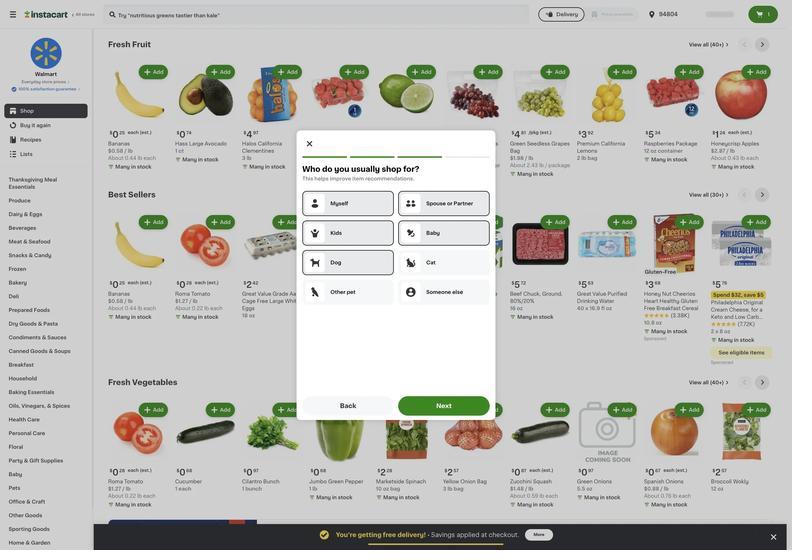 Task type: locate. For each thing, give the bounding box(es) containing it.
english
[[309, 299, 327, 304]]

1 vertical spatial 18
[[242, 313, 248, 318]]

2 horizontal spatial 28
[[387, 469, 392, 473]]

original up for
[[743, 300, 763, 305]]

california right premium
[[601, 141, 625, 146]]

25 for 4
[[119, 131, 125, 135]]

fresh left vegetables
[[108, 379, 130, 386]]

1 horizontal spatial $ 0 68
[[311, 468, 326, 477]]

value down 42
[[258, 291, 271, 296]]

1 $ 0 97 from the left
[[244, 468, 259, 477]]

cheerios
[[673, 291, 695, 297]]

0 horizontal spatial breakfast
[[9, 363, 34, 368]]

2 4 from the left
[[514, 130, 520, 139]]

1 vertical spatial sponsored badge image
[[711, 361, 733, 365]]

2 25 from the top
[[119, 281, 125, 285]]

1 view from the top
[[689, 42, 702, 47]]

4 left 81
[[514, 130, 520, 139]]

$ 3 92 up thomas'
[[311, 281, 325, 289]]

roma tomato $1.27 / lb about 0.22 lb each down $ 0 28
[[175, 291, 223, 311]]

oz right 5.5
[[586, 486, 592, 491]]

goods
[[19, 321, 37, 326], [30, 349, 48, 354], [25, 513, 42, 518], [32, 527, 50, 532]]

40
[[577, 306, 584, 311]]

original inside philadelphia original cream cheese, for a keto and low carb lifestyle
[[743, 300, 763, 305]]

original for cheese,
[[743, 300, 763, 305]]

3 up honey
[[648, 281, 654, 289]]

canned goods & soups link
[[4, 345, 88, 358]]

2 down lemons
[[577, 156, 580, 161]]

2 up broccoli
[[715, 468, 721, 477]]

0 vertical spatial all
[[703, 42, 709, 47]]

0 vertical spatial tomato
[[191, 291, 210, 297]]

original for muffins
[[332, 291, 352, 297]]

0 horizontal spatial roma tomato $1.27 / lb about 0.22 lb each
[[108, 479, 156, 499]]

1 0.44 from the top
[[125, 156, 136, 161]]

save for $32,
[[744, 293, 756, 298]]

0 horizontal spatial large
[[189, 141, 203, 146]]

1 vertical spatial bag
[[477, 479, 487, 484]]

great for 2
[[242, 291, 256, 296]]

1 button
[[748, 6, 778, 23]]

yellow onion bag 3 lb bag
[[443, 479, 487, 491]]

grapes inside the green seedless grapes bag $1.98 / lb about 2.43 lb / package
[[551, 141, 570, 146]]

1 vertical spatial bananas
[[108, 291, 130, 296]]

$
[[110, 131, 112, 135], [244, 131, 246, 135], [578, 131, 581, 135], [177, 131, 179, 135], [511, 131, 514, 135], [645, 131, 648, 135], [712, 131, 715, 135], [110, 281, 112, 285], [244, 281, 246, 285], [444, 281, 447, 285], [578, 281, 581, 285], [177, 281, 179, 285], [311, 281, 313, 285], [511, 281, 514, 285], [645, 281, 648, 285], [712, 281, 715, 285], [110, 469, 112, 473], [244, 469, 246, 473], [444, 469, 447, 473], [578, 469, 581, 473], [177, 469, 179, 473], [311, 469, 313, 473], [378, 469, 380, 473], [511, 469, 514, 473], [645, 469, 648, 473], [712, 469, 715, 473], [384, 536, 387, 540], [489, 536, 491, 540]]

0 vertical spatial view all (40+) button
[[686, 37, 732, 52]]

0.22 down $ 0 28
[[192, 306, 203, 311]]

goods up sporting goods
[[25, 513, 42, 518]]

$ 0 68 for cucumber
[[177, 468, 192, 477]]

1 vertical spatial bananas $0.58 / lb about 0.44 lb each
[[108, 291, 156, 311]]

18 inside great value grade aa cage free large white eggs 18 oz
[[242, 313, 248, 318]]

seedless down $5.23 per package (estimated) element
[[475, 141, 498, 146]]

22
[[447, 281, 458, 289]]

1 onions from the left
[[594, 479, 612, 484]]

$ 0 25 for 2
[[110, 281, 125, 289]]

1 horizontal spatial original
[[376, 307, 396, 312]]

original up muffins
[[332, 291, 352, 297]]

in inside product group
[[734, 164, 739, 169]]

2 $0.58 from the top
[[108, 299, 123, 304]]

1 horizontal spatial $ 3 92
[[578, 130, 593, 139]]

baby down party
[[9, 472, 22, 477]]

$ 4 81
[[511, 130, 526, 139]]

& for craft
[[26, 499, 31, 504]]

$ 5 34
[[645, 130, 661, 139]]

1 view all (40+) from the top
[[689, 42, 724, 47]]

yellow
[[443, 479, 459, 484]]

0 horizontal spatial ct
[[178, 148, 184, 153]]

bananas for 4
[[108, 141, 130, 146]]

essentials inside baking essentials link
[[28, 390, 54, 395]]

& inside the oils, vinegars, & spices link
[[47, 404, 51, 409]]

$ 0 97 for green onions
[[578, 468, 594, 477]]

1 horizontal spatial save
[[744, 293, 756, 298]]

(est.) inside $ 0 28 each (est.)
[[140, 468, 152, 473]]

5 for $ 5 76
[[715, 281, 721, 289]]

1 horizontal spatial roma
[[175, 291, 190, 297]]

2 /pkg (est.) from the left
[[529, 130, 552, 135]]

care inside "link"
[[27, 417, 40, 422]]

2 view from the top
[[689, 192, 702, 197]]

2 $ 2 57 from the left
[[712, 468, 727, 477]]

oz down raspberries
[[651, 148, 657, 153]]

personal
[[9, 431, 31, 436]]

1 horizontal spatial 0.22
[[192, 306, 203, 311]]

fresh down $20,
[[387, 300, 401, 305]]

save right $32,
[[744, 293, 756, 298]]

$0.67 each (estimated) element
[[644, 465, 705, 478]]

68 for cucumber
[[186, 469, 192, 473]]

next button
[[398, 396, 490, 416]]

oz right 8
[[724, 329, 730, 334]]

12 down raspberries
[[644, 148, 649, 153]]

0 vertical spatial 25
[[119, 131, 125, 135]]

2 seedless from the left
[[527, 141, 550, 146]]

honeycrisp apples $2.87 / lb about 0.43 lb each
[[711, 141, 759, 161]]

sponsored badge image down 10.8 oz
[[644, 337, 666, 341]]

thomas' original english muffins 6 ct
[[309, 291, 352, 311]]

1 all from the top
[[703, 42, 709, 47]]

0 horizontal spatial $ 0 97
[[244, 468, 259, 477]]

$ inside $ 0 28 each (est.)
[[110, 469, 112, 473]]

0.22 down $ 0 28 each (est.)
[[125, 494, 136, 499]]

roma tomato $1.27 / lb about 0.22 lb each for $0.28 each (estimated) element to the bottom
[[108, 479, 156, 499]]

1 vertical spatial view
[[689, 192, 702, 197]]

0 vertical spatial baby
[[426, 230, 440, 235]]

/pkg inside $4.81 per package (estimated) element
[[529, 130, 539, 135]]

$ 0 68 up cucumber
[[177, 468, 192, 477]]

1 $ 0 68 from the left
[[177, 468, 192, 477]]

hass large avocado 1 ct
[[175, 141, 227, 153]]

onion
[[460, 479, 476, 484]]

seedless inside the green seedless grapes bag $1.98 / lb about 2.43 lb / package
[[527, 141, 550, 146]]

bag down yellow
[[454, 486, 464, 491]]

0 horizontal spatial seedless
[[475, 141, 498, 146]]

& inside office & craft link
[[26, 499, 31, 504]]

other up muffins
[[330, 290, 346, 295]]

& left gift
[[24, 458, 28, 463]]

party & gift supplies
[[9, 458, 63, 463]]

1 (40+) from the top
[[710, 42, 724, 47]]

$ 0 28 each (est.)
[[110, 468, 152, 477]]

breakfast down healthy
[[657, 306, 681, 311]]

2 (40+) from the top
[[710, 380, 724, 385]]

1 horizontal spatial ct
[[314, 306, 319, 311]]

in
[[198, 157, 203, 162], [399, 157, 404, 162], [667, 157, 672, 162], [131, 164, 136, 169], [265, 164, 270, 169], [734, 164, 739, 169], [533, 171, 538, 177], [131, 315, 136, 320], [198, 315, 203, 320], [533, 315, 538, 320], [667, 329, 672, 334], [734, 338, 739, 343], [600, 495, 605, 500], [332, 495, 337, 500], [399, 495, 404, 500], [131, 502, 136, 507], [533, 502, 538, 507], [667, 502, 672, 507]]

green up 5.5
[[577, 479, 593, 484]]

$0.25 each (estimated) element
[[108, 128, 169, 140], [108, 278, 169, 290]]

large down 74
[[189, 141, 203, 146]]

1 horizontal spatial bag
[[454, 486, 464, 491]]

5.5
[[577, 486, 585, 491]]

roma tomato $1.27 / lb about 0.22 lb each for $0.28 each (estimated) element to the top
[[175, 291, 223, 311]]

$ inside $ 0 28
[[177, 281, 179, 285]]

28 inside $ 2 28
[[387, 469, 392, 473]]

1 $ 2 57 from the left
[[444, 468, 459, 477]]

$ 0 25 for 4
[[110, 130, 125, 139]]

personal care link
[[4, 427, 88, 440]]

2 bananas $0.58 / lb about 0.44 lb each from the top
[[108, 291, 156, 311]]

0 vertical spatial breakfast
[[657, 306, 681, 311]]

sponsored badge image down the see
[[711, 361, 733, 365]]

5 for $ 5 72
[[514, 281, 520, 289]]

foods
[[34, 308, 50, 313]]

1 horizontal spatial grapes
[[551, 141, 570, 146]]

$ 0 87
[[511, 468, 527, 477]]

2 0.44 from the top
[[125, 306, 136, 311]]

2 spend from the left
[[713, 293, 730, 298]]

onions inside the green onions 5.5 oz
[[594, 479, 612, 484]]

california inside premium california lemons 2 lb bag
[[601, 141, 625, 146]]

3 down halos
[[242, 156, 245, 161]]

great up drinking
[[577, 291, 591, 296]]

oz right 10
[[383, 486, 389, 491]]

oz down cage
[[249, 313, 255, 318]]

sponsored badge image
[[644, 337, 666, 341], [711, 361, 733, 365]]

healthy
[[660, 299, 679, 304]]

28
[[186, 281, 192, 285], [119, 469, 125, 473], [387, 469, 392, 473]]

•
[[427, 532, 430, 538]]

broccoli
[[711, 479, 732, 484]]

& inside dairy & eggs link
[[24, 212, 28, 217]]

best
[[108, 191, 126, 199]]

onions
[[594, 479, 612, 484], [666, 479, 684, 484]]

0 vertical spatial x
[[585, 306, 588, 311]]

1 /pkg (est.) from the left
[[462, 130, 485, 135]]

/ inside spanish onions $0.88 / lb about 0.76 lb each
[[660, 486, 663, 491]]

green for bag
[[510, 141, 526, 146]]

0 horizontal spatial $1.27
[[108, 486, 121, 491]]

oz inside raspberries package 12 oz container
[[651, 148, 657, 153]]

5 left 76
[[715, 281, 721, 289]]

all stores link
[[25, 4, 95, 25]]

shop link
[[4, 104, 88, 118]]

97 up halos
[[253, 131, 258, 135]]

1 bananas from the top
[[108, 141, 130, 146]]

1 horizontal spatial baby
[[426, 230, 440, 235]]

other down the office
[[9, 513, 24, 518]]

1 vertical spatial ct
[[314, 306, 319, 311]]

spend for spend $32, save $5
[[713, 293, 730, 298]]

each inside zucchini squash $1.48 / lb about 0.59 lb each
[[546, 494, 558, 499]]

product group containing add
[[376, 214, 437, 360]]

view all (40+) for 3
[[689, 42, 724, 47]]

main content
[[94, 29, 787, 550]]

$1.27 for $0.28 each (estimated) element to the top
[[175, 299, 188, 304]]

view all (40+)
[[689, 42, 724, 47], [689, 380, 724, 385]]

0 vertical spatial free
[[665, 269, 676, 275]]

x inside great value purified drinking water 40 x 16.9 fl oz
[[585, 306, 588, 311]]

2 package from the left
[[548, 163, 570, 168]]

green seedless grapes bag $1.98 / lb about 2.43 lb / package
[[510, 141, 570, 168]]

/pkg right 81
[[529, 130, 539, 135]]

1 horizontal spatial eggs
[[242, 306, 255, 311]]

1 horizontal spatial /pkg (est.)
[[529, 130, 552, 135]]

green right jumbo
[[328, 479, 344, 484]]

97 inside $ 4 97
[[253, 131, 258, 135]]

68 down gluten-free
[[655, 281, 661, 285]]

1 vertical spatial large
[[269, 299, 284, 304]]

clementines
[[242, 148, 274, 153]]

68 up jumbo
[[320, 469, 326, 473]]

2 horizontal spatial original
[[743, 300, 763, 305]]

2 horizontal spatial bag
[[588, 156, 597, 161]]

walmart link
[[30, 37, 62, 78]]

original down ritz
[[376, 307, 396, 312]]

green
[[510, 141, 526, 146], [577, 479, 593, 484], [328, 479, 344, 484]]

helps
[[314, 176, 329, 181]]

save up stacks
[[409, 293, 421, 298]]

ct right 6
[[314, 306, 319, 311]]

1 horizontal spatial other
[[330, 290, 346, 295]]

1 value from the left
[[258, 291, 271, 296]]

4 inside $4.81 per package (estimated) element
[[514, 130, 520, 139]]

0 horizontal spatial 28
[[119, 469, 125, 473]]

2 bananas from the top
[[108, 291, 130, 296]]

baby
[[426, 230, 440, 235], [9, 472, 22, 477]]

x right 40
[[585, 306, 588, 311]]

great up cage
[[242, 291, 256, 296]]

oz inside the green onions 5.5 oz
[[586, 486, 592, 491]]

beef chuck, ground, 80%/20% 16 oz
[[510, 291, 562, 311]]

fresh for 0
[[108, 379, 130, 386]]

1 $5 from the left
[[422, 293, 429, 298]]

& left soups
[[49, 349, 53, 354]]

many
[[182, 157, 197, 162], [383, 157, 398, 162], [651, 157, 666, 162], [115, 164, 130, 169], [249, 164, 264, 169], [718, 164, 733, 169], [517, 171, 532, 177], [115, 315, 130, 320], [182, 315, 197, 320], [517, 315, 532, 320], [651, 329, 666, 334], [718, 338, 733, 343], [584, 495, 599, 500], [316, 495, 331, 500], [383, 495, 398, 500], [115, 502, 130, 507], [517, 502, 532, 507], [651, 502, 666, 507]]

18 inside $ 22 18
[[459, 281, 464, 285]]

fresh left the fruit
[[108, 41, 130, 48]]

0 vertical spatial $ 3 92
[[578, 130, 593, 139]]

0 horizontal spatial green
[[328, 479, 344, 484]]

health
[[9, 417, 26, 422]]

& for garden
[[26, 541, 30, 546]]

bag down marketside
[[390, 486, 400, 491]]

24
[[720, 131, 725, 135]]

add your shopping preferences element
[[297, 130, 495, 420]]

eggs down cage
[[242, 306, 255, 311]]

92 up premium
[[588, 131, 593, 135]]

grapes down 'harvest'
[[455, 148, 473, 153]]

/ inside honeycrisp apples $2.87 / lb about 0.43 lb each
[[727, 148, 729, 153]]

0 vertical spatial view
[[689, 42, 702, 47]]

view for 5
[[689, 192, 702, 197]]

dry
[[9, 321, 18, 326]]

1 horizontal spatial $5
[[757, 293, 764, 298]]

1 california from the left
[[258, 141, 282, 146]]

green inside jumbo green pepper 1 lb
[[328, 479, 344, 484]]

0 vertical spatial roma
[[175, 291, 190, 297]]

& inside condiments & sauces link
[[42, 335, 46, 340]]

1 horizontal spatial 4
[[514, 130, 520, 139]]

0 horizontal spatial save
[[409, 293, 421, 298]]

goods up garden in the bottom left of the page
[[32, 527, 50, 532]]

spend up ritz
[[378, 293, 395, 298]]

1 bananas $0.58 / lb about 0.44 lb each from the top
[[108, 141, 156, 161]]

1 25 from the top
[[119, 131, 125, 135]]

bag up the $1.98
[[510, 148, 520, 153]]

goods inside "link"
[[30, 349, 48, 354]]

candy
[[34, 253, 51, 258]]

large down grade
[[269, 299, 284, 304]]

(est.) for 2 $0.25 each (estimated) element
[[140, 281, 152, 285]]

all inside view all (30+) popup button
[[703, 192, 709, 197]]

main content containing 0
[[94, 29, 787, 550]]

0.44 for 2
[[125, 306, 136, 311]]

$ 3 92 for premium california lemons
[[578, 130, 593, 139]]

do
[[322, 165, 333, 173]]

25 for 2
[[119, 281, 125, 285]]

3 up premium
[[581, 130, 587, 139]]

3 for thomas' original english muffins
[[313, 281, 319, 289]]

breakfast up household at bottom
[[9, 363, 34, 368]]

28 inside $ 0 28
[[186, 281, 192, 285]]

2 vertical spatial all
[[703, 380, 709, 385]]

$ inside $ 0 87
[[511, 469, 514, 473]]

ct down hass
[[178, 148, 184, 153]]

oz inside great value purified drinking water 40 x 16.9 fl oz
[[606, 306, 612, 311]]

2 item carousel region from the top
[[108, 188, 772, 370]]

2 up strawberries
[[313, 130, 319, 139]]

(est.) for $4.81 per package (estimated) element
[[540, 130, 552, 135]]

1 horizontal spatial bag
[[510, 148, 520, 153]]

97 up cilantro
[[253, 469, 259, 473]]

2 all from the top
[[703, 192, 709, 197]]

2 onions from the left
[[666, 479, 684, 484]]

oz inside beef chuck, ground, 80%/20% 16 oz
[[517, 306, 523, 311]]

13
[[387, 535, 396, 543]]

5 left "63"
[[581, 281, 587, 289]]

baby up the cat
[[426, 230, 440, 235]]

(est.)
[[140, 130, 152, 135], [473, 130, 485, 135], [540, 130, 552, 135], [740, 130, 752, 135], [140, 281, 152, 285], [207, 281, 219, 285], [140, 468, 152, 473], [541, 468, 553, 473], [675, 468, 687, 473]]

1 vertical spatial x
[[715, 329, 718, 334]]

roma down $ 0 28 each (est.)
[[108, 479, 123, 484]]

care for personal care
[[33, 431, 45, 436]]

2 57 from the left
[[721, 469, 727, 473]]

someone
[[426, 290, 451, 295]]

water
[[599, 299, 614, 304]]

$ inside the $ 5 72
[[511, 281, 514, 285]]

ritz
[[376, 300, 386, 305]]

0 horizontal spatial 18
[[242, 313, 248, 318]]

california inside halos california clementines 3 lb
[[258, 141, 282, 146]]

1 horizontal spatial free
[[644, 306, 655, 311]]

$5 inside product group
[[422, 293, 429, 298]]

thanksgiving meal essentials link
[[4, 173, 88, 194]]

None search field
[[103, 4, 529, 25]]

3 for premium california lemons
[[581, 130, 587, 139]]

goods down condiments & sauces
[[30, 349, 48, 354]]

1 horizontal spatial 57
[[721, 469, 727, 473]]

2 value from the left
[[593, 291, 606, 296]]

2 vertical spatial item carousel region
[[108, 375, 772, 514]]

2 $5 from the left
[[757, 293, 764, 298]]

& inside snacks & candy link
[[29, 253, 33, 258]]

12 inside raspberries package 12 oz container
[[644, 148, 649, 153]]

onions inside spanish onions $0.88 / lb about 0.76 lb each
[[666, 479, 684, 484]]

thanksgiving meal essentials
[[9, 177, 57, 190]]

tomato down $ 0 28 each (est.)
[[124, 479, 143, 484]]

roma down $ 0 28
[[175, 291, 190, 297]]

value inside great value purified drinking water 40 x 16.9 fl oz
[[593, 291, 606, 296]]

0 horizontal spatial $ 3 92
[[311, 281, 325, 289]]

57 for yellow
[[454, 469, 459, 473]]

0 horizontal spatial $5
[[422, 293, 429, 298]]

1 $0.25 each (estimated) element from the top
[[108, 128, 169, 140]]

bag inside premium california lemons 2 lb bag
[[588, 156, 597, 161]]

2 view all (40+) button from the top
[[686, 375, 732, 390]]

1 horizontal spatial $0.28 each (estimated) element
[[175, 278, 236, 290]]

& for seafood
[[23, 239, 27, 244]]

bag inside yellow onion bag 3 lb bag
[[477, 479, 487, 484]]

1 horizontal spatial package
[[548, 163, 570, 168]]

1 horizontal spatial spend
[[713, 293, 730, 298]]

& for sauces
[[42, 335, 46, 340]]

$0.58
[[108, 148, 123, 153], [108, 299, 123, 304]]

strawberries
[[309, 141, 341, 146]]

applied
[[457, 532, 479, 538]]

other
[[330, 290, 346, 295], [9, 513, 24, 518]]

oz down broccoli
[[718, 486, 724, 491]]

1 vertical spatial care
[[33, 431, 45, 436]]

frozen
[[9, 267, 26, 272]]

green inside the green seedless grapes bag $1.98 / lb about 2.43 lb / package
[[510, 141, 526, 146]]

2 save from the left
[[744, 293, 756, 298]]

97 for 5
[[253, 131, 258, 135]]

about inside honeycrisp apples $2.87 / lb about 0.43 lb each
[[711, 156, 726, 161]]

1 $ 0 25 from the top
[[110, 130, 125, 139]]

0 vertical spatial large
[[189, 141, 203, 146]]

1 save from the left
[[409, 293, 421, 298]]

/
[[124, 148, 127, 153], [727, 148, 729, 153], [458, 156, 460, 161], [525, 156, 527, 161], [475, 163, 477, 168], [545, 163, 547, 168], [124, 299, 127, 304], [189, 299, 192, 304], [122, 486, 125, 491], [525, 486, 527, 491], [660, 486, 663, 491]]

& right dairy
[[24, 212, 28, 217]]

$ 2 57 for yellow
[[444, 468, 459, 477]]

0 horizontal spatial tomato
[[124, 479, 143, 484]]

bag inside marketside spinach 10 oz bag
[[390, 486, 400, 491]]

spouse or partner
[[426, 201, 473, 206]]

2 horizontal spatial 68
[[655, 281, 661, 285]]

2 view all (40+) from the top
[[689, 380, 724, 385]]

bag inside the green seedless grapes bag $1.98 / lb about 2.43 lb / package
[[510, 148, 520, 153]]

0 horizontal spatial free
[[257, 299, 268, 304]]

1 package from the left
[[478, 163, 500, 168]]

0.22 for $0.28 each (estimated) element to the bottom
[[125, 494, 136, 499]]

4 up halos
[[246, 130, 252, 139]]

92 right 13
[[397, 536, 403, 540]]

0 vertical spatial 0.22
[[192, 306, 203, 311]]

taste the season in every sip image
[[108, 520, 257, 550], [263, 532, 276, 545]]

1 view all (40+) button from the top
[[686, 37, 732, 52]]

soups
[[54, 349, 71, 354]]

1 vertical spatial other
[[9, 513, 24, 518]]

1 horizontal spatial 12
[[711, 486, 716, 491]]

4 for $ 4 97
[[246, 130, 252, 139]]

towels
[[459, 299, 477, 304]]

1 vertical spatial grapes
[[455, 148, 473, 153]]

2 great from the left
[[577, 291, 591, 296]]

view for 1
[[689, 42, 702, 47]]

0 horizontal spatial /pkg (est.)
[[462, 130, 485, 135]]

spices
[[52, 404, 70, 409]]

2 /pkg from the left
[[529, 130, 539, 135]]

goods for other
[[25, 513, 42, 518]]

0 horizontal spatial package
[[478, 163, 500, 168]]

gluten-free
[[645, 269, 676, 275]]

1 57 from the left
[[454, 469, 459, 473]]

& left pasta
[[38, 321, 42, 326]]

dry goods & pasta
[[9, 321, 58, 326]]

1 horizontal spatial $ 2 57
[[712, 468, 727, 477]]

3 up thomas'
[[313, 281, 319, 289]]

18 down cage
[[242, 313, 248, 318]]

1 4 from the left
[[246, 130, 252, 139]]

large inside hass large avocado 1 ct
[[189, 141, 203, 146]]

0 vertical spatial (40+)
[[710, 42, 724, 47]]

/pkg (est.)
[[462, 130, 485, 135], [529, 130, 552, 135]]

68 up cucumber
[[186, 469, 192, 473]]

instacart logo image
[[25, 10, 68, 19]]

1 vertical spatial tomato
[[124, 479, 143, 484]]

1 horizontal spatial /pkg
[[529, 130, 539, 135]]

0 vertical spatial ct
[[178, 148, 184, 153]]

1 vertical spatial (40+)
[[710, 380, 724, 385]]

$ 2 57 up broccoli
[[712, 468, 727, 477]]

2 vertical spatial view
[[689, 380, 702, 385]]

other for other goods
[[9, 513, 24, 518]]

product group containing 22
[[443, 214, 504, 329]]

0 vertical spatial bananas $0.58 / lb about 0.44 lb each
[[108, 141, 156, 161]]

(est.) inside $5.23 per package (estimated) element
[[473, 130, 485, 135]]

large inside great value grade aa cage free large white eggs 18 oz
[[269, 299, 284, 304]]

/pkg (est.) up 'harvest'
[[462, 130, 485, 135]]

/pkg (est.) right 81
[[529, 130, 552, 135]]

$1.27 down $ 0 28 each (est.)
[[108, 486, 121, 491]]

essentials up the oils, vinegars, & spices
[[28, 390, 54, 395]]

0 horizontal spatial $ 0 68
[[177, 468, 192, 477]]

$ inside $ 13 92
[[384, 536, 387, 540]]

$ 0 97 up cilantro
[[244, 468, 259, 477]]

1 spend from the left
[[378, 293, 395, 298]]

original inside "thomas' original english muffins 6 ct"
[[332, 291, 352, 297]]

walmart logo image
[[30, 37, 62, 69]]

1 inside jumbo green pepper 1 lb
[[309, 486, 311, 491]]

3 view from the top
[[689, 380, 702, 385]]

partner
[[454, 201, 473, 206]]

$ inside $ 4 97
[[244, 131, 246, 135]]

free right cage
[[257, 299, 268, 304]]

$ 2 57
[[444, 468, 459, 477], [712, 468, 727, 477]]

each inside spanish onions $0.88 / lb about 0.76 lb each
[[679, 494, 691, 499]]

each inside $ 0 28 each (est.)
[[128, 468, 139, 473]]

cheese,
[[729, 307, 750, 312]]

0 horizontal spatial bag
[[390, 486, 400, 491]]

all for 1
[[703, 42, 709, 47]]

2 california from the left
[[601, 141, 625, 146]]

$ inside $ 5 76
[[712, 281, 715, 285]]

care down vinegars,
[[27, 417, 40, 422]]

$0.28 each (estimated) element
[[175, 278, 236, 290], [108, 465, 169, 478]]

oz inside great value grade aa cage free large white eggs 18 oz
[[249, 313, 255, 318]]

1 vertical spatial original
[[743, 300, 763, 305]]

$1.48
[[510, 486, 524, 491]]

california up clementines
[[258, 141, 282, 146]]

0 horizontal spatial 4
[[246, 130, 252, 139]]

bag right the onion
[[477, 479, 487, 484]]

1 horizontal spatial x
[[715, 329, 718, 334]]

1 $0.58 from the top
[[108, 148, 123, 153]]

94804
[[659, 12, 678, 17]]

12 inside broccoli wokly 12 oz
[[711, 486, 716, 491]]

$ 5 63
[[578, 281, 593, 289]]

baby inside add your shopping preferences element
[[426, 230, 440, 235]]

2 $ 0 68 from the left
[[311, 468, 326, 477]]

0 horizontal spatial value
[[258, 291, 271, 296]]

green down the $ 4 81
[[510, 141, 526, 146]]

2 $ 0 97 from the left
[[578, 468, 594, 477]]

size
[[487, 291, 497, 296]]

raspberries
[[644, 141, 675, 146]]

14
[[491, 535, 501, 543]]

grapes down $4.81 per package (estimated) element
[[551, 141, 570, 146]]

2 $ 0 25 from the top
[[110, 281, 125, 289]]

0 vertical spatial essentials
[[9, 185, 35, 190]]

2 $0.25 each (estimated) element from the top
[[108, 278, 169, 290]]

product group
[[108, 63, 169, 172], [175, 63, 236, 165], [242, 63, 303, 172], [309, 63, 370, 155], [376, 63, 437, 165], [443, 63, 504, 179], [510, 63, 571, 179], [577, 63, 638, 162], [644, 63, 705, 165], [711, 63, 772, 172], [108, 214, 169, 322], [175, 214, 236, 322], [242, 214, 303, 319], [309, 214, 370, 329], [376, 214, 437, 360], [443, 214, 504, 329], [510, 214, 571, 322], [577, 214, 638, 312], [644, 214, 705, 343], [711, 214, 772, 367], [108, 401, 169, 510], [175, 401, 236, 493], [242, 401, 303, 492], [309, 401, 370, 503], [376, 401, 437, 503], [443, 401, 504, 492], [510, 401, 571, 510], [577, 401, 638, 503], [644, 401, 705, 510], [711, 401, 772, 493]]

bag inside yellow onion bag 3 lb bag
[[454, 486, 464, 491]]

92 right 14
[[502, 536, 508, 540]]

1 vertical spatial $ 3 92
[[311, 281, 325, 289]]

(est.) inside $1.24 each (estimated) element
[[740, 130, 752, 135]]

1 /pkg from the left
[[462, 130, 472, 135]]

about inside the green seedless grapes bag $1.98 / lb about 2.43 lb / package
[[510, 163, 525, 168]]

& inside 'party & gift supplies' link
[[24, 458, 28, 463]]

0 horizontal spatial 12
[[644, 148, 649, 153]]

thomas'
[[309, 291, 331, 297]]

california for premium california lemons 2 lb bag
[[601, 141, 625, 146]]

value for 2
[[258, 291, 271, 296]]

0 vertical spatial $0.58
[[108, 148, 123, 153]]

1 seedless from the left
[[475, 141, 498, 146]]

who do you usually shop for? this helps improve item recommendations.
[[302, 165, 419, 181]]

package right 2.4
[[478, 163, 500, 168]]

57 up broccoli
[[721, 469, 727, 473]]

$ inside $ 14 92
[[489, 536, 491, 540]]

bounty
[[443, 291, 461, 296]]

shop
[[382, 165, 401, 173]]

green inside the green onions 5.5 oz
[[577, 479, 593, 484]]

1 vertical spatial roma tomato $1.27 / lb about 0.22 lb each
[[108, 479, 156, 499]]

seedless inside sun harvest seedless red grapes $2.18 / lb about 2.4 lb / package
[[475, 141, 498, 146]]

item carousel region
[[108, 37, 772, 182], [108, 188, 772, 370], [108, 375, 772, 514]]

$ 0 68 up jumbo
[[311, 468, 326, 477]]

1 great from the left
[[242, 291, 256, 296]]

1 vertical spatial essentials
[[28, 390, 54, 395]]

0 vertical spatial grapes
[[551, 141, 570, 146]]

92 inside $ 14 92
[[502, 536, 508, 540]]

oz right 16
[[517, 306, 523, 311]]

16.9
[[590, 306, 600, 311]]

68 inside $ 3 68
[[655, 281, 661, 285]]

1 horizontal spatial 18
[[459, 281, 464, 285]]

0 horizontal spatial roma
[[108, 479, 123, 484]]

seedless down $4.81 per package (estimated) element
[[527, 141, 550, 146]]

treatment tracker modal dialog
[[94, 524, 787, 550]]

meat
[[9, 239, 22, 244]]

lb
[[128, 148, 133, 153], [730, 148, 735, 153], [138, 156, 142, 161], [247, 156, 251, 161], [461, 156, 466, 161], [581, 156, 586, 161], [528, 156, 533, 161], [740, 156, 745, 161], [469, 163, 474, 168], [539, 163, 544, 168], [128, 299, 133, 304], [193, 299, 198, 304], [138, 306, 142, 311], [204, 306, 209, 311], [126, 486, 131, 491], [448, 486, 452, 491], [312, 486, 317, 491], [528, 486, 533, 491], [664, 486, 669, 491], [137, 494, 142, 499], [540, 494, 544, 499], [673, 494, 677, 499]]

product group containing 1
[[711, 63, 772, 172]]

$1.27 down $ 0 28
[[175, 299, 188, 304]]

(est.) for $0.87 each (estimated) element
[[541, 468, 553, 473]]

2 vertical spatial fresh
[[108, 379, 130, 386]]



Task type: vqa. For each thing, say whether or not it's contained in the screenshot.


Task type: describe. For each thing, give the bounding box(es) containing it.
sun harvest seedless red grapes $2.18 / lb about 2.4 lb / package
[[443, 141, 500, 168]]

oz inside marketside spinach 10 oz bag
[[383, 486, 389, 491]]

(40+) for 0
[[710, 380, 724, 385]]

2 inside 2 strawberries
[[313, 130, 319, 139]]

$ 0 97 for cilantro bunch
[[244, 468, 259, 477]]

goods for sporting
[[32, 527, 50, 532]]

usually
[[351, 165, 380, 173]]

eggs inside great value grade aa cage free large white eggs 18 oz
[[242, 306, 255, 311]]

beverages link
[[4, 221, 88, 235]]

value for 5
[[593, 291, 606, 296]]

premium
[[577, 141, 600, 146]]

$2.18
[[443, 156, 456, 161]]

roma for $0.28 each (estimated) element to the top
[[175, 291, 190, 297]]

heart
[[644, 299, 658, 304]]

& for gift
[[24, 458, 28, 463]]

apples
[[742, 141, 759, 146]]

1 horizontal spatial taste the season in every sip image
[[263, 532, 276, 545]]

each inside honeycrisp apples $2.87 / lb about 0.43 lb each
[[746, 156, 759, 161]]

improve
[[330, 176, 351, 181]]

service type group
[[538, 7, 639, 22]]

12 for raspberries package 12 oz container
[[644, 148, 649, 153]]

sun
[[443, 141, 453, 146]]

0 inside $0.87 each (estimated) element
[[514, 468, 520, 477]]

0 vertical spatial $0.28 each (estimated) element
[[175, 278, 236, 290]]

3 item carousel region from the top
[[108, 375, 772, 514]]

package inside the green seedless grapes bag $1.98 / lb about 2.43 lb / package
[[548, 163, 570, 168]]

deli link
[[4, 290, 88, 303]]

28 for 0
[[186, 281, 192, 285]]

view all (40+) button for 0
[[686, 375, 732, 390]]

2 horizontal spatial free
[[665, 269, 676, 275]]

prices
[[53, 80, 66, 84]]

a
[[760, 307, 763, 312]]

household
[[9, 376, 37, 381]]

sporting
[[9, 527, 31, 532]]

& for candy
[[29, 253, 33, 258]]

deli
[[9, 294, 19, 299]]

muffins
[[329, 299, 348, 304]]

each (est.) inside $0.67 each (estimated) element
[[663, 468, 687, 473]]

bag for 2
[[454, 486, 464, 491]]

3 all from the top
[[703, 380, 709, 385]]

28 for 2
[[387, 469, 392, 473]]

kids
[[330, 230, 342, 235]]

/pkg inside $5.23 per package (estimated) element
[[462, 130, 472, 135]]

2.4
[[460, 163, 468, 168]]

view all (40+) button for 3
[[686, 37, 732, 52]]

select-
[[463, 291, 481, 296]]

vinegars,
[[21, 404, 46, 409]]

recipes link
[[4, 133, 88, 147]]

seafood
[[29, 239, 50, 244]]

0 horizontal spatial taste the season in every sip image
[[108, 520, 257, 550]]

2 left 42
[[246, 281, 252, 289]]

$1.27 for $0.28 each (estimated) element to the bottom
[[108, 486, 121, 491]]

shop
[[20, 108, 34, 114]]

bakery link
[[4, 276, 88, 290]]

baking essentials
[[9, 390, 54, 395]]

honey nut cheerios heart healthy gluten free breakfast cereal
[[644, 291, 698, 311]]

lb inside jumbo green pepper 1 lb
[[312, 486, 317, 491]]

care for health care
[[27, 417, 40, 422]]

goods for canned
[[30, 349, 48, 354]]

$ 2 57 for broccoli
[[712, 468, 727, 477]]

all stores
[[76, 13, 95, 17]]

party & gift supplies link
[[4, 454, 88, 468]]

about inside spanish onions $0.88 / lb about 0.76 lb each
[[644, 494, 659, 499]]

each inside the cucumber 1 each
[[178, 486, 191, 491]]

grapes inside sun harvest seedless red grapes $2.18 / lb about 2.4 lb / package
[[455, 148, 473, 153]]

1 vertical spatial breakfast
[[9, 363, 34, 368]]

92 up thomas'
[[320, 281, 325, 285]]

buy it again
[[20, 123, 51, 128]]

package inside sun harvest seedless red grapes $2.18 / lb about 2.4 lb / package
[[478, 163, 500, 168]]

1 horizontal spatial tomato
[[191, 291, 210, 297]]

raspberries package 12 oz container
[[644, 141, 697, 153]]

save for $20,
[[409, 293, 421, 298]]

4 for $ 4 81
[[514, 130, 520, 139]]

fresh inside ritz fresh stacks original crackers
[[387, 300, 401, 305]]

1 inside button
[[768, 12, 770, 17]]

dairy & eggs
[[9, 212, 42, 217]]

34
[[655, 131, 661, 135]]

3 for honey nut cheerios heart healthy gluten free breakfast cereal
[[648, 281, 654, 289]]

(est.) for $0.28 each (estimated) element to the top
[[207, 281, 219, 285]]

& for eggs
[[24, 212, 28, 217]]

(est.) for $0.67 each (estimated) element
[[675, 468, 687, 473]]

health care
[[9, 417, 40, 422]]

80%/20%
[[510, 299, 534, 304]]

0 inside $0.67 each (estimated) element
[[648, 468, 654, 477]]

best sellers
[[108, 191, 156, 199]]

$ 0 67
[[645, 468, 661, 477]]

oils, vinegars, & spices
[[9, 404, 70, 409]]

green for oz
[[577, 479, 593, 484]]

74
[[186, 131, 192, 135]]

$ inside $ 2 28
[[378, 469, 380, 473]]

& inside canned goods & soups "link"
[[49, 349, 53, 354]]

/pkg (est.) inside $5.23 per package (estimated) element
[[462, 130, 485, 135]]

$4.81 per package (estimated) element
[[510, 128, 571, 140]]

28 inside $ 0 28 each (est.)
[[119, 469, 125, 473]]

$ 1 24
[[712, 130, 725, 139]]

1 horizontal spatial sponsored badge image
[[711, 361, 733, 365]]

$ 3 92 for thomas' original english muffins
[[311, 281, 325, 289]]

oz inside broccoli wokly 12 oz
[[718, 486, 724, 491]]

ct inside hass large avocado 1 ct
[[178, 148, 184, 153]]

$ inside $ 0 67
[[645, 469, 648, 473]]

free inside honey nut cheerios heart healthy gluten free breakfast cereal
[[644, 306, 655, 311]]

$ 0 68 for jumbo green pepper
[[311, 468, 326, 477]]

$ 0 74
[[177, 130, 192, 139]]

(40+) for 3
[[710, 42, 724, 47]]

bananas for 2
[[108, 291, 130, 296]]

97 for $
[[253, 469, 259, 473]]

each (est.) inside $0.87 each (estimated) element
[[529, 468, 553, 473]]

2 strawberries
[[309, 130, 341, 146]]

buy
[[20, 123, 30, 128]]

other pet
[[330, 290, 356, 295]]

88
[[387, 281, 393, 285]]

12 for broccoli wokly 12 oz
[[711, 486, 716, 491]]

& inside dry goods & pasta link
[[38, 321, 42, 326]]

$0.25 each (estimated) element for 4
[[108, 128, 169, 140]]

76
[[722, 281, 727, 285]]

gift
[[29, 458, 39, 463]]

all for 5
[[703, 192, 709, 197]]

lb inside yellow onion bag 3 lb bag
[[448, 486, 452, 491]]

$ inside $ 22 18
[[444, 281, 447, 285]]

$ 0 28
[[177, 281, 192, 289]]

bag for 3
[[588, 156, 597, 161]]

5 for $ 5 34
[[648, 130, 654, 139]]

produce
[[9, 198, 31, 203]]

57 for broccoli
[[721, 469, 727, 473]]

/ inside zucchini squash $1.48 / lb about 0.59 lb each
[[525, 486, 527, 491]]

$ inside $ 1 24
[[712, 131, 715, 135]]

72
[[521, 281, 526, 285]]

2 left 8
[[711, 329, 714, 334]]

other goods link
[[4, 509, 88, 523]]

spinach
[[406, 479, 426, 484]]

2 inside premium california lemons 2 lb bag
[[577, 156, 580, 161]]

$ inside $ 5 34
[[645, 131, 648, 135]]

68 for jumbo green pepper
[[320, 469, 326, 473]]

you're getting free delivery!
[[336, 532, 426, 538]]

3 inside halos california clementines 3 lb
[[242, 156, 245, 161]]

cilantro
[[242, 479, 262, 484]]

/pkg (est.) inside $4.81 per package (estimated) element
[[529, 130, 552, 135]]

$0.58 for 2
[[108, 299, 123, 304]]

pet
[[347, 290, 356, 295]]

onions for spanish
[[666, 479, 684, 484]]

$ inside $ 5 63
[[578, 281, 581, 285]]

meat & seafood
[[9, 239, 50, 244]]

home
[[9, 541, 24, 546]]

ct inside "thomas' original english muffins 6 ct"
[[314, 306, 319, 311]]

1 inside the cucumber 1 each
[[175, 486, 177, 491]]

cage
[[242, 299, 256, 304]]

about inside sun harvest seedless red grapes $2.18 / lb about 2.4 lb / package
[[443, 163, 458, 168]]

spanish onions $0.88 / lb about 0.76 lb each
[[644, 479, 691, 499]]

92 inside $ 13 92
[[397, 536, 403, 540]]

2 up marketside
[[380, 468, 386, 477]]

each (est.) inside $1.24 each (estimated) element
[[728, 130, 752, 135]]

1 item carousel region from the top
[[108, 37, 772, 182]]

spend for spend $20, save $5
[[378, 293, 395, 298]]

zucchini squash $1.48 / lb about 0.59 lb each
[[510, 479, 558, 499]]

fresh for 4
[[108, 41, 130, 48]]

other for other pet
[[330, 290, 346, 295]]

0.22 for $0.28 each (estimated) element to the top
[[192, 306, 203, 311]]

$5 for spend $20, save $5
[[422, 293, 429, 298]]

essentials inside the thanksgiving meal essentials
[[9, 185, 35, 190]]

squash
[[533, 479, 552, 484]]

lb inside halos california clementines 3 lb
[[247, 156, 251, 161]]

0.44 for 4
[[125, 156, 136, 161]]

eggs inside dairy & eggs link
[[29, 212, 42, 217]]

lb inside premium california lemons 2 lb bag
[[581, 156, 586, 161]]

$ inside $ 3 68
[[645, 281, 648, 285]]

$0.58 for 4
[[108, 148, 123, 153]]

$ inside $ 0 74
[[177, 131, 179, 135]]

gluten-
[[645, 269, 665, 275]]

condiments & sauces
[[9, 335, 66, 340]]

(est.) for $0.25 each (estimated) element related to 4
[[140, 130, 152, 135]]

snacks & candy link
[[4, 249, 88, 262]]

for?
[[403, 165, 419, 173]]

lists link
[[4, 147, 88, 161]]

onions for green
[[594, 479, 612, 484]]

cilantro bunch 1 bunch
[[242, 479, 280, 491]]

free inside great value grade aa cage free large white eggs 18 oz
[[257, 299, 268, 304]]

goods for dry
[[19, 321, 37, 326]]

1 vertical spatial $0.28 each (estimated) element
[[108, 465, 169, 478]]

oz right 10.8
[[656, 320, 662, 325]]

$5 for spend $32, save $5
[[757, 293, 764, 298]]

dog
[[330, 260, 341, 265]]

2 up yellow
[[447, 468, 453, 477]]

free
[[383, 532, 396, 538]]

lists
[[20, 152, 33, 157]]

package
[[676, 141, 697, 146]]

floral link
[[4, 440, 88, 454]]

1 inside cilantro bunch 1 bunch
[[242, 486, 244, 491]]

crackers
[[397, 307, 420, 312]]

about inside zucchini squash $1.48 / lb about 0.59 lb each
[[510, 494, 525, 499]]

canned goods & soups
[[9, 349, 71, 354]]

great for 5
[[577, 291, 591, 296]]

1 inside hass large avocado 1 ct
[[175, 148, 177, 153]]

checkout.
[[489, 532, 519, 538]]

nut
[[662, 291, 671, 297]]

$1.24 each (estimated) element
[[711, 128, 772, 140]]

supplies
[[41, 458, 63, 463]]

bananas $0.58 / lb about 0.44 lb each for 4
[[108, 141, 156, 161]]

$5.23 per package (estimated) element
[[443, 128, 504, 140]]

view all (30+)
[[689, 192, 724, 197]]

and
[[724, 315, 734, 320]]

$ inside the $ 4 81
[[511, 131, 514, 135]]

$ 5 76
[[712, 281, 727, 289]]

97 up the green onions 5.5 oz
[[588, 469, 594, 473]]

breakfast inside honey nut cheerios heart healthy gluten free breakfast cereal
[[657, 306, 681, 311]]

satisfaction
[[30, 87, 55, 91]]

$0.25 each (estimated) element for 2
[[108, 278, 169, 290]]

94804 button
[[648, 4, 691, 25]]

(est.) for $1.24 each (estimated) element
[[740, 130, 752, 135]]

original inside ritz fresh stacks original crackers
[[376, 307, 396, 312]]

0 horizontal spatial sponsored badge image
[[644, 337, 666, 341]]

$0.87 each (estimated) element
[[510, 465, 571, 478]]

68 for honey nut cheerios heart healthy gluten free breakfast cereal
[[655, 281, 661, 285]]

3 inside yellow onion bag 3 lb bag
[[443, 486, 446, 491]]

(30+)
[[710, 192, 724, 197]]

bananas $0.58 / lb about 0.44 lb each for 2
[[108, 291, 156, 311]]

grade
[[273, 291, 288, 296]]

roma for $0.28 each (estimated) element to the bottom
[[108, 479, 123, 484]]

again
[[36, 123, 51, 128]]

california for halos california clementines 3 lb
[[258, 141, 282, 146]]

5 up the sun
[[447, 130, 453, 139]]

$ inside $ 2 42
[[244, 281, 246, 285]]

$ 14 92
[[489, 535, 508, 543]]

5 for $ 5 63
[[581, 281, 587, 289]]

recommendations.
[[365, 176, 414, 181]]

view all (40+) for 0
[[689, 380, 724, 385]]

green onions 5.5 oz
[[577, 479, 612, 491]]

10.8
[[644, 320, 655, 325]]

0 horizontal spatial baby
[[9, 472, 22, 477]]



